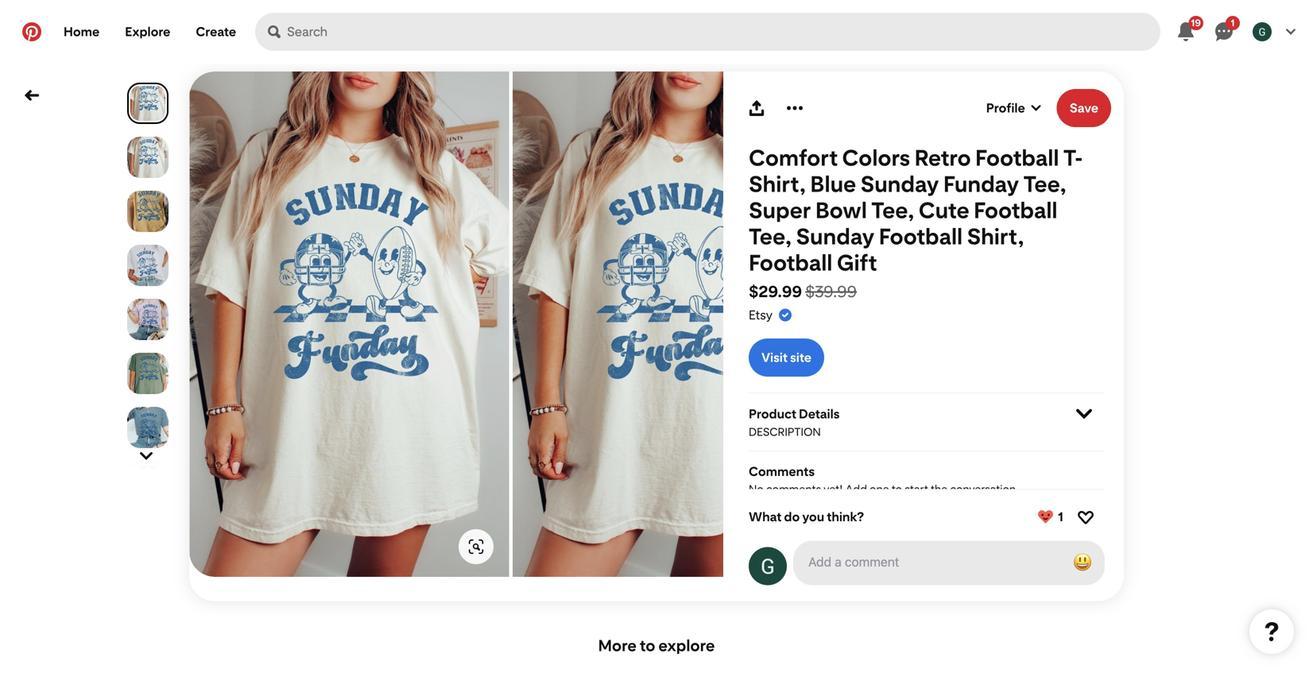 Task type: describe. For each thing, give the bounding box(es) containing it.
$29.99
[[749, 282, 802, 301]]

explore link
[[112, 13, 183, 51]]

add
[[845, 482, 867, 496]]

0 vertical spatial sunday
[[861, 171, 939, 197]]

football down profile button
[[975, 145, 1059, 171]]

colors
[[842, 145, 910, 171]]

robinsongreg175 image
[[749, 547, 787, 585]]

one
[[869, 482, 889, 496]]

19
[[1191, 17, 1201, 28]]

visit site link
[[749, 339, 824, 377]]

😃 button down reaction "image"
[[1067, 547, 1098, 579]]

profile button
[[986, 89, 1044, 127]]

19 button
[[1167, 13, 1205, 51]]

comments no comments yet! add one to start the conversation.
[[749, 464, 1019, 496]]

carousel image 1 image
[[513, 72, 833, 577]]

what
[[749, 509, 782, 524]]

etsy
[[749, 308, 773, 323]]

you
[[802, 509, 824, 524]]

comments
[[766, 482, 821, 496]]

details
[[799, 407, 840, 422]]

football up $29.99
[[749, 250, 832, 276]]

0 horizontal spatial shirt,
[[749, 171, 806, 197]]

site
[[790, 350, 812, 365]]

😃 button down the
[[795, 542, 1103, 584]]

comfort colors retro football t- shirt, blue sunday funday tee, super bowl tee, cute football tee, sunday football shirt, football gift $29.99 $39.99
[[749, 145, 1083, 301]]

more
[[598, 636, 637, 655]]

save button
[[1057, 89, 1111, 127]]

merchant verification badge icon image
[[779, 309, 792, 322]]

comfort
[[749, 145, 838, 171]]

super
[[749, 197, 811, 223]]

what do you think?
[[749, 509, 864, 524]]

think?
[[827, 509, 864, 524]]

1 vertical spatial sunday
[[796, 223, 875, 250]]

😃
[[1073, 551, 1092, 573]]

Search text field
[[287, 13, 1160, 51]]

no
[[749, 482, 764, 496]]

reaction image
[[1078, 509, 1094, 525]]

create link
[[183, 13, 249, 51]]

expand icon image
[[1076, 406, 1092, 422]]

0 horizontal spatial to
[[640, 636, 655, 655]]

description
[[749, 425, 821, 439]]

$39.99
[[805, 282, 857, 301]]

yet!
[[824, 482, 843, 496]]

home
[[64, 24, 100, 39]]

1 button
[[1205, 13, 1243, 51]]



Task type: locate. For each thing, give the bounding box(es) containing it.
to right one
[[892, 482, 902, 496]]

etsy button
[[749, 308, 773, 323]]

1 vertical spatial to
[[640, 636, 655, 655]]

1 vertical spatial shirt,
[[967, 223, 1024, 250]]

1 horizontal spatial to
[[892, 482, 902, 496]]

create
[[196, 24, 236, 39]]

1 horizontal spatial 1
[[1231, 17, 1235, 28]]

profile
[[986, 101, 1025, 116]]

to inside comments no comments yet! add one to start the conversation.
[[892, 482, 902, 496]]

explore
[[125, 24, 170, 39]]

funday
[[943, 171, 1019, 197]]

product details
[[749, 407, 840, 422]]

0 horizontal spatial 1
[[1058, 509, 1063, 524]]

tee, up $29.99
[[749, 223, 792, 250]]

product
[[749, 407, 796, 422]]

search icon image
[[268, 25, 281, 38]]

shirt,
[[749, 171, 806, 197], [967, 223, 1024, 250]]

gift
[[837, 250, 877, 276]]

home link
[[51, 13, 112, 51]]

😃 button
[[795, 542, 1103, 584], [1067, 547, 1098, 579]]

carousel image 0 image
[[189, 72, 509, 577]]

t-
[[1063, 145, 1083, 171]]

to right more
[[640, 636, 655, 655]]

blue
[[810, 171, 856, 197]]

greg robinson image
[[1253, 22, 1272, 41]]

0 vertical spatial to
[[892, 482, 902, 496]]

0 horizontal spatial tee,
[[749, 223, 792, 250]]

0 vertical spatial 1
[[1231, 17, 1235, 28]]

2 horizontal spatial tee,
[[1023, 171, 1066, 197]]

1
[[1231, 17, 1235, 28], [1058, 509, 1063, 524]]

start
[[905, 482, 928, 496]]

explore
[[658, 636, 715, 655]]

1 left reaction "image"
[[1058, 509, 1063, 524]]

comments
[[749, 464, 815, 479]]

retro
[[915, 145, 971, 171]]

conversation.
[[950, 482, 1019, 496]]

visit site
[[761, 350, 812, 365]]

0 vertical spatial shirt,
[[749, 171, 806, 197]]

1 inside button
[[1231, 17, 1235, 28]]

tee,
[[1023, 171, 1066, 197], [871, 197, 914, 223], [749, 223, 792, 250]]

football right cute
[[974, 197, 1058, 223]]

football
[[975, 145, 1059, 171], [974, 197, 1058, 223], [879, 223, 963, 250], [749, 250, 832, 276]]

save
[[1070, 101, 1098, 116]]

shirt, left blue
[[749, 171, 806, 197]]

1 horizontal spatial tee,
[[871, 197, 914, 223]]

down arrow image
[[140, 450, 153, 463]]

do
[[784, 509, 800, 524]]

comfort colors retro football t- shirt, blue sunday funday tee, super bowl tee, cute football tee, sunday football shirt, football gift link
[[749, 145, 1105, 276]]

the
[[931, 482, 948, 496]]

bowl
[[815, 197, 867, 223]]

visit
[[761, 350, 788, 365]]

to
[[892, 482, 902, 496], [640, 636, 655, 655]]

tee, right funday
[[1023, 171, 1066, 197]]

select a board you want to save to image
[[1031, 103, 1041, 113]]

view next image
[[685, 318, 698, 331]]

1 horizontal spatial shirt,
[[967, 223, 1024, 250]]

shirt, down funday
[[967, 223, 1024, 250]]

more to explore
[[598, 636, 715, 655]]

football right gift
[[879, 223, 963, 250]]

1 left greg robinson image
[[1231, 17, 1235, 28]]

tee, left cute
[[871, 197, 914, 223]]

Add a comment field
[[809, 554, 1054, 569]]

cute
[[919, 197, 969, 223]]

1 vertical spatial 1
[[1058, 509, 1063, 524]]

sunday
[[861, 171, 939, 197], [796, 223, 875, 250]]



Task type: vqa. For each thing, say whether or not it's contained in the screenshot.
conversation.
yes



